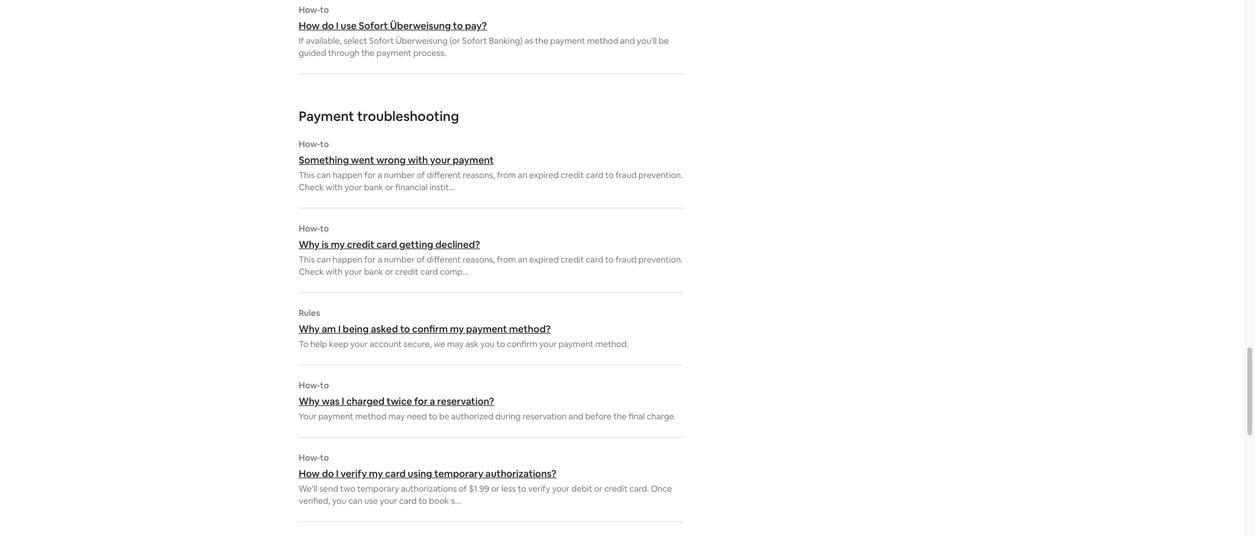 Task type: locate. For each thing, give the bounding box(es) containing it.
how- for how do i use sofort überweisung to pay?
[[299, 4, 320, 15]]

i inside how-to how do i use sofort überweisung to pay? if available, select sofort überweisung (or sofort banking) as the payment method and you'll be guided through the payment process.
[[336, 19, 339, 32]]

different up comp…
[[427, 254, 461, 265]]

0 vertical spatial prevention.
[[639, 170, 683, 181]]

1 vertical spatial number
[[384, 254, 415, 265]]

1 do from the top
[[322, 19, 334, 32]]

0 vertical spatial use
[[341, 19, 357, 32]]

confirm down method? on the left
[[507, 339, 537, 350]]

bank up asked
[[364, 267, 383, 278]]

0 vertical spatial a
[[378, 170, 382, 181]]

we'll
[[299, 484, 317, 495]]

2 vertical spatial can
[[348, 496, 362, 507]]

charged
[[346, 396, 385, 408]]

1 vertical spatial you
[[332, 496, 346, 507]]

a
[[378, 170, 382, 181], [378, 254, 382, 265], [430, 396, 435, 408]]

1 horizontal spatial my
[[369, 468, 383, 481]]

do
[[322, 19, 334, 32], [322, 468, 334, 481]]

do for use
[[322, 19, 334, 32]]

why left is
[[299, 239, 320, 251]]

may
[[447, 339, 464, 350], [388, 411, 405, 422]]

0 horizontal spatial may
[[388, 411, 405, 422]]

how inside how-to how do i use sofort überweisung to pay? if available, select sofort überweisung (or sofort banking) as the payment method and you'll be guided through the payment process.
[[299, 19, 320, 32]]

fraud
[[616, 170, 637, 181], [616, 254, 637, 265]]

from down something went wrong with your payment "link"
[[497, 170, 516, 181]]

2 do from the top
[[322, 468, 334, 481]]

i
[[336, 19, 339, 32], [338, 323, 341, 336], [342, 396, 344, 408], [336, 468, 339, 481]]

1 horizontal spatial verify
[[528, 484, 550, 495]]

1 bank from the top
[[364, 182, 383, 193]]

from
[[497, 170, 516, 181], [497, 254, 516, 265]]

of up s…
[[459, 484, 467, 495]]

why am i being asked to confirm my payment method? link
[[299, 323, 683, 336]]

3 how- from the top
[[299, 223, 320, 234]]

through
[[328, 47, 360, 58]]

we
[[434, 339, 445, 350]]

1 horizontal spatial you
[[480, 339, 495, 350]]

1 horizontal spatial be
[[659, 35, 669, 46]]

of
[[417, 170, 425, 181], [417, 254, 425, 265], [459, 484, 467, 495]]

0 vertical spatial and
[[620, 35, 635, 46]]

how- inside how-to why is my credit card getting declined? this can happen for a number of different reasons, from an expired credit card to fraud prevention. check with your bank or credit card comp…
[[299, 223, 320, 234]]

2 happen from the top
[[333, 254, 362, 265]]

2 prevention. from the top
[[639, 254, 683, 265]]

for inside how-to something went wrong with your payment this can happen for a number of different reasons, from an expired credit card to fraud prevention. check with your bank or financial instit…
[[364, 170, 376, 181]]

1 vertical spatial from
[[497, 254, 516, 265]]

verify up two
[[341, 468, 367, 481]]

expired inside how-to why is my credit card getting declined? this can happen for a number of different reasons, from an expired credit card to fraud prevention. check with your bank or credit card comp…
[[529, 254, 559, 265]]

the down the select on the left
[[361, 47, 375, 58]]

0 vertical spatial number
[[384, 170, 415, 181]]

why was i charged twice for a reservation? link
[[299, 396, 683, 408]]

how- inside how-to how do i use sofort überweisung to pay? if available, select sofort überweisung (or sofort banking) as the payment method and you'll be guided through the payment process.
[[299, 4, 320, 15]]

i for use
[[336, 19, 339, 32]]

how- for why is my credit card getting declined?
[[299, 223, 320, 234]]

from inside how-to why is my credit card getting declined? this can happen for a number of different reasons, from an expired credit card to fraud prevention. check with your bank or credit card comp…
[[497, 254, 516, 265]]

0 horizontal spatial and
[[569, 411, 583, 422]]

why
[[299, 239, 320, 251], [299, 323, 320, 336], [299, 396, 320, 408]]

can down two
[[348, 496, 362, 507]]

can down is
[[317, 254, 331, 265]]

of down getting
[[417, 254, 425, 265]]

0 horizontal spatial my
[[331, 239, 345, 251]]

your down "went"
[[345, 182, 362, 193]]

1 vertical spatial and
[[569, 411, 583, 422]]

2 vertical spatial with
[[326, 267, 343, 278]]

this inside how-to why is my credit card getting declined? this can happen for a number of different reasons, from an expired credit card to fraud prevention. check with your bank or credit card comp…
[[299, 254, 315, 265]]

for inside how-to why was i charged twice for a reservation? your payment method may need to be authorized during reservation and before the final charge.
[[414, 396, 428, 408]]

bank down "went"
[[364, 182, 383, 193]]

0 horizontal spatial temporary
[[357, 484, 399, 495]]

0 vertical spatial confirm
[[412, 323, 448, 336]]

0 vertical spatial how
[[299, 19, 320, 32]]

of inside how-to why is my credit card getting declined? this can happen for a number of different reasons, from an expired credit card to fraud prevention. check with your bank or credit card comp…
[[417, 254, 425, 265]]

1 horizontal spatial and
[[620, 35, 635, 46]]

something went wrong with your payment element
[[299, 139, 683, 194]]

2 horizontal spatial my
[[450, 323, 464, 336]]

how- inside how-to something went wrong with your payment this can happen for a number of different reasons, from an expired credit card to fraud prevention. check with your bank or financial instit…
[[299, 139, 320, 150]]

how up if
[[299, 19, 320, 32]]

1 vertical spatial may
[[388, 411, 405, 422]]

use inside how-to how do i verify my card using temporary authorizations? we'll send two temporary authorizations of $1.99 or less to verify your debit or credit card. once verified, you can use your card to book s…
[[364, 496, 378, 507]]

was
[[322, 396, 340, 408]]

2 how from the top
[[299, 468, 320, 481]]

of up financial
[[417, 170, 425, 181]]

reasons, down something went wrong with your payment "link"
[[463, 170, 495, 181]]

0 horizontal spatial be
[[439, 411, 449, 422]]

confirm up 'we'
[[412, 323, 448, 336]]

help
[[310, 339, 327, 350]]

0 vertical spatial why
[[299, 239, 320, 251]]

and left you'll
[[620, 35, 635, 46]]

expired down something went wrong with your payment "link"
[[529, 170, 559, 181]]

1 happen from the top
[[333, 170, 362, 181]]

2 number from the top
[[384, 254, 415, 265]]

0 vertical spatial method
[[587, 35, 618, 46]]

with down is
[[326, 267, 343, 278]]

rules
[[299, 308, 320, 319]]

do inside how-to how do i verify my card using temporary authorizations? we'll send two temporary authorizations of $1.99 or less to verify your debit or credit card. once verified, you can use your card to book s…
[[322, 468, 334, 481]]

1 vertical spatial do
[[322, 468, 334, 481]]

do up available,
[[322, 19, 334, 32]]

using
[[408, 468, 432, 481]]

troubleshooting
[[357, 108, 459, 125]]

with down something
[[326, 182, 343, 193]]

1 horizontal spatial may
[[447, 339, 464, 350]]

0 vertical spatial an
[[518, 170, 527, 181]]

2 fraud from the top
[[616, 254, 637, 265]]

how for how do i use sofort überweisung to pay?
[[299, 19, 320, 32]]

0 vertical spatial do
[[322, 19, 334, 32]]

3 why from the top
[[299, 396, 320, 408]]

1 expired from the top
[[529, 170, 559, 181]]

or
[[385, 182, 393, 193], [385, 267, 393, 278], [491, 484, 500, 495], [594, 484, 603, 495]]

0 vertical spatial check
[[299, 182, 324, 193]]

something went wrong with your payment link
[[299, 154, 683, 167]]

payment
[[550, 35, 585, 46], [377, 47, 412, 58], [453, 154, 494, 167], [466, 323, 507, 336], [559, 339, 594, 350], [318, 411, 353, 422]]

guided
[[299, 47, 326, 58]]

card.
[[630, 484, 649, 495]]

how for how do i verify my card using temporary authorizations?
[[299, 468, 320, 481]]

payment left process.
[[377, 47, 412, 58]]

payment up ask
[[466, 323, 507, 336]]

with
[[408, 154, 428, 167], [326, 182, 343, 193], [326, 267, 343, 278]]

number
[[384, 170, 415, 181], [384, 254, 415, 265]]

1 vertical spatial check
[[299, 267, 324, 278]]

0 horizontal spatial the
[[361, 47, 375, 58]]

2 this from the top
[[299, 254, 315, 265]]

can inside how-to why is my credit card getting declined? this can happen for a number of different reasons, from an expired credit card to fraud prevention. check with your bank or credit card comp…
[[317, 254, 331, 265]]

be down reservation?
[[439, 411, 449, 422]]

verify
[[341, 468, 367, 481], [528, 484, 550, 495]]

1 different from the top
[[427, 170, 461, 181]]

an down something went wrong with your payment "link"
[[518, 170, 527, 181]]

4 how- from the top
[[299, 380, 320, 391]]

less
[[501, 484, 516, 495]]

why is my credit card getting declined? element
[[299, 223, 683, 278]]

the left final
[[614, 411, 627, 422]]

ask
[[466, 339, 479, 350]]

may down the twice
[[388, 411, 405, 422]]

why up your
[[299, 396, 320, 408]]

1 vertical spatial method
[[355, 411, 387, 422]]

reservation?
[[437, 396, 494, 408]]

a inside how-to why was i charged twice for a reservation? your payment method may need to be authorized during reservation and before the final charge.
[[430, 396, 435, 408]]

1 vertical spatial reasons,
[[463, 254, 495, 265]]

expired inside how-to something went wrong with your payment this can happen for a number of different reasons, from an expired credit card to fraud prevention. check with your bank or financial instit…
[[529, 170, 559, 181]]

0 vertical spatial be
[[659, 35, 669, 46]]

you inside rules why am i being asked to confirm my payment method? to help keep your account secure, we may ask you to confirm your payment method.
[[480, 339, 495, 350]]

how inside how-to how do i verify my card using temporary authorizations? we'll send two temporary authorizations of $1.99 or less to verify your debit or credit card. once verified, you can use your card to book s…
[[299, 468, 320, 481]]

happen inside how-to something went wrong with your payment this can happen for a number of different reasons, from an expired credit card to fraud prevention. check with your bank or financial instit…
[[333, 170, 362, 181]]

1 why from the top
[[299, 239, 320, 251]]

why for why was i charged twice for a reservation?
[[299, 396, 320, 408]]

sofort up the select on the left
[[359, 19, 388, 32]]

2 different from the top
[[427, 254, 461, 265]]

fraud inside how-to why is my credit card getting declined? this can happen for a number of different reasons, from an expired credit card to fraud prevention. check with your bank or credit card comp…
[[616, 254, 637, 265]]

this
[[299, 170, 315, 181], [299, 254, 315, 265]]

my
[[331, 239, 345, 251], [450, 323, 464, 336], [369, 468, 383, 481]]

or up asked
[[385, 267, 393, 278]]

method inside how-to why was i charged twice for a reservation? your payment method may need to be authorized during reservation and before the final charge.
[[355, 411, 387, 422]]

use
[[341, 19, 357, 32], [364, 496, 378, 507]]

use up the select on the left
[[341, 19, 357, 32]]

0 vertical spatial may
[[447, 339, 464, 350]]

s…
[[451, 496, 461, 507]]

1 vertical spatial use
[[364, 496, 378, 507]]

being
[[343, 323, 369, 336]]

i right was
[[342, 396, 344, 408]]

and
[[620, 35, 635, 46], [569, 411, 583, 422]]

i up available,
[[336, 19, 339, 32]]

verify down authorizations? at bottom
[[528, 484, 550, 495]]

1 vertical spatial bank
[[364, 267, 383, 278]]

how- for how do i verify my card using temporary authorizations?
[[299, 453, 320, 464]]

1 from from the top
[[497, 170, 516, 181]]

your up being
[[345, 267, 362, 278]]

2 vertical spatial why
[[299, 396, 320, 408]]

how up we'll
[[299, 468, 320, 481]]

2 horizontal spatial the
[[614, 411, 627, 422]]

1 horizontal spatial the
[[535, 35, 548, 46]]

1 how from the top
[[299, 19, 320, 32]]

pay?
[[465, 19, 487, 32]]

0 vertical spatial happen
[[333, 170, 362, 181]]

or left financial
[[385, 182, 393, 193]]

why inside how-to why is my credit card getting declined? this can happen for a number of different reasons, from an expired credit card to fraud prevention. check with your bank or credit card comp…
[[299, 239, 320, 251]]

can
[[317, 170, 331, 181], [317, 254, 331, 265], [348, 496, 362, 507]]

0 vertical spatial of
[[417, 170, 425, 181]]

do inside how-to how do i use sofort überweisung to pay? if available, select sofort überweisung (or sofort banking) as the payment method and you'll be guided through the payment process.
[[322, 19, 334, 32]]

the
[[535, 35, 548, 46], [361, 47, 375, 58], [614, 411, 627, 422]]

1 vertical spatial temporary
[[357, 484, 399, 495]]

be
[[659, 35, 669, 46], [439, 411, 449, 422]]

how do i verify my card using temporary authorizations? element
[[299, 453, 683, 508]]

2 reasons, from the top
[[463, 254, 495, 265]]

an
[[518, 170, 527, 181], [518, 254, 527, 265]]

method inside how-to how do i use sofort überweisung to pay? if available, select sofort überweisung (or sofort banking) as the payment method and you'll be guided through the payment process.
[[587, 35, 618, 46]]

1 vertical spatial with
[[326, 182, 343, 193]]

an down the why is my credit card getting declined? link at the top
[[518, 254, 527, 265]]

why for why is my credit card getting declined?
[[299, 239, 320, 251]]

card
[[586, 170, 603, 181], [376, 239, 397, 251], [586, 254, 603, 265], [420, 267, 438, 278], [385, 468, 406, 481], [399, 496, 417, 507]]

before
[[585, 411, 612, 422]]

check down something
[[299, 182, 324, 193]]

0 horizontal spatial confirm
[[412, 323, 448, 336]]

payment down was
[[318, 411, 353, 422]]

temporary up $1.99
[[434, 468, 483, 481]]

1 vertical spatial confirm
[[507, 339, 537, 350]]

your left debit
[[552, 484, 570, 495]]

your down method? on the left
[[539, 339, 557, 350]]

you down two
[[332, 496, 346, 507]]

different up instit… on the top left of the page
[[427, 170, 461, 181]]

2 vertical spatial for
[[414, 396, 428, 408]]

rules why am i being asked to confirm my payment method? to help keep your account secure, we may ask you to confirm your payment method.
[[299, 308, 629, 350]]

may right 'we'
[[447, 339, 464, 350]]

why inside rules why am i being asked to confirm my payment method? to help keep your account secure, we may ask you to confirm your payment method.
[[299, 323, 320, 336]]

2 bank from the top
[[364, 267, 383, 278]]

a inside how-to something went wrong with your payment this can happen for a number of different reasons, from an expired credit card to fraud prevention. check with your bank or financial instit…
[[378, 170, 382, 181]]

1 fraud from the top
[[616, 170, 637, 181]]

be inside how-to why was i charged twice for a reservation? your payment method may need to be authorized during reservation and before the final charge.
[[439, 411, 449, 422]]

1 vertical spatial why
[[299, 323, 320, 336]]

twice
[[387, 396, 412, 408]]

0 vertical spatial you
[[480, 339, 495, 350]]

be inside how-to how do i use sofort überweisung to pay? if available, select sofort überweisung (or sofort banking) as the payment method and you'll be guided through the payment process.
[[659, 35, 669, 46]]

i right am
[[338, 323, 341, 336]]

book
[[429, 496, 449, 507]]

1 horizontal spatial method
[[587, 35, 618, 46]]

check down is
[[299, 267, 324, 278]]

temporary right two
[[357, 484, 399, 495]]

you
[[480, 339, 495, 350], [332, 496, 346, 507]]

how- for something went wrong with your payment
[[299, 139, 320, 150]]

2 vertical spatial the
[[614, 411, 627, 422]]

why is my credit card getting declined? link
[[299, 239, 683, 251]]

use right verified,
[[364, 496, 378, 507]]

0 vertical spatial different
[[427, 170, 461, 181]]

different inside how-to something went wrong with your payment this can happen for a number of different reasons, from an expired credit card to fraud prevention. check with your bank or financial instit…
[[427, 170, 461, 181]]

i inside rules why am i being asked to confirm my payment method? to help keep your account secure, we may ask you to confirm your payment method.
[[338, 323, 341, 336]]

number inside how-to something went wrong with your payment this can happen for a number of different reasons, from an expired credit card to fraud prevention. check with your bank or financial instit…
[[384, 170, 415, 181]]

you down "why am i being asked to confirm my payment method?" link
[[480, 339, 495, 350]]

number down getting
[[384, 254, 415, 265]]

i inside how-to how do i verify my card using temporary authorizations? we'll send two temporary authorizations of $1.99 or less to verify your debit or credit card. once verified, you can use your card to book s…
[[336, 468, 339, 481]]

with right wrong
[[408, 154, 428, 167]]

0 vertical spatial for
[[364, 170, 376, 181]]

1 how- from the top
[[299, 4, 320, 15]]

can down something
[[317, 170, 331, 181]]

1 vertical spatial überweisung
[[396, 35, 448, 46]]

how- inside how-to why was i charged twice for a reservation? your payment method may need to be authorized during reservation and before the final charge.
[[299, 380, 320, 391]]

reasons,
[[463, 170, 495, 181], [463, 254, 495, 265]]

1 vertical spatial happen
[[333, 254, 362, 265]]

method
[[587, 35, 618, 46], [355, 411, 387, 422]]

why up to
[[299, 323, 320, 336]]

credit
[[561, 170, 584, 181], [347, 239, 374, 251], [561, 254, 584, 265], [395, 267, 419, 278], [604, 484, 628, 495]]

check
[[299, 182, 324, 193], [299, 267, 324, 278]]

5 how- from the top
[[299, 453, 320, 464]]

überweisung
[[390, 19, 451, 32], [396, 35, 448, 46]]

number down wrong
[[384, 170, 415, 181]]

2 an from the top
[[518, 254, 527, 265]]

1 vertical spatial my
[[450, 323, 464, 336]]

how- inside how-to how do i verify my card using temporary authorizations? we'll send two temporary authorizations of $1.99 or less to verify your debit or credit card. once verified, you can use your card to book s…
[[299, 453, 320, 464]]

of inside how-to something went wrong with your payment this can happen for a number of different reasons, from an expired credit card to fraud prevention. check with your bank or financial instit…
[[417, 170, 425, 181]]

bank
[[364, 182, 383, 193], [364, 267, 383, 278]]

1 vertical spatial fraud
[[616, 254, 637, 265]]

how-
[[299, 4, 320, 15], [299, 139, 320, 150], [299, 223, 320, 234], [299, 380, 320, 391], [299, 453, 320, 464]]

i up the send
[[336, 468, 339, 481]]

how-to why was i charged twice for a reservation? your payment method may need to be authorized during reservation and before the final charge.
[[299, 380, 676, 422]]

1 vertical spatial this
[[299, 254, 315, 265]]

0 vertical spatial verify
[[341, 468, 367, 481]]

2 from from the top
[[497, 254, 516, 265]]

1 vertical spatial different
[[427, 254, 461, 265]]

how-to how do i use sofort überweisung to pay? if available, select sofort überweisung (or sofort banking) as the payment method and you'll be guided through the payment process.
[[299, 4, 669, 58]]

how do i use sofort überweisung to pay? element
[[299, 4, 683, 59]]

expired
[[529, 170, 559, 181], [529, 254, 559, 265]]

2 why from the top
[[299, 323, 320, 336]]

different inside how-to why is my credit card getting declined? this can happen for a number of different reasons, from an expired credit card to fraud prevention. check with your bank or credit card comp…
[[427, 254, 461, 265]]

0 vertical spatial this
[[299, 170, 315, 181]]

0 horizontal spatial use
[[341, 19, 357, 32]]

(or
[[450, 35, 460, 46]]

happen
[[333, 170, 362, 181], [333, 254, 362, 265]]

0 vertical spatial fraud
[[616, 170, 637, 181]]

1 an from the top
[[518, 170, 527, 181]]

1 vertical spatial an
[[518, 254, 527, 265]]

1 vertical spatial of
[[417, 254, 425, 265]]

2 vertical spatial a
[[430, 396, 435, 408]]

the right as
[[535, 35, 548, 46]]

i inside how-to why was i charged twice for a reservation? your payment method may need to be authorized during reservation and before the final charge.
[[342, 396, 344, 408]]

0 vertical spatial can
[[317, 170, 331, 181]]

1 prevention. from the top
[[639, 170, 683, 181]]

for
[[364, 170, 376, 181], [364, 254, 376, 265], [414, 396, 428, 408]]

secure,
[[404, 339, 432, 350]]

0 vertical spatial bank
[[364, 182, 383, 193]]

i for charged
[[342, 396, 344, 408]]

0 horizontal spatial you
[[332, 496, 346, 507]]

1 horizontal spatial use
[[364, 496, 378, 507]]

2 vertical spatial of
[[459, 484, 467, 495]]

1 check from the top
[[299, 182, 324, 193]]

this up the rules
[[299, 254, 315, 265]]

with inside how-to why is my credit card getting declined? this can happen for a number of different reasons, from an expired credit card to fraud prevention. check with your bank or credit card comp…
[[326, 267, 343, 278]]

from down the why is my credit card getting declined? link at the top
[[497, 254, 516, 265]]

1 vertical spatial expired
[[529, 254, 559, 265]]

prevention.
[[639, 170, 683, 181], [639, 254, 683, 265]]

2 how- from the top
[[299, 139, 320, 150]]

reasons, inside how-to why is my credit card getting declined? this can happen for a number of different reasons, from an expired credit card to fraud prevention. check with your bank or credit card comp…
[[463, 254, 495, 265]]

0 vertical spatial temporary
[[434, 468, 483, 481]]

0 horizontal spatial method
[[355, 411, 387, 422]]

two
[[340, 484, 355, 495]]

do up the send
[[322, 468, 334, 481]]

how
[[299, 19, 320, 32], [299, 468, 320, 481]]

card inside how-to something went wrong with your payment this can happen for a number of different reasons, from an expired credit card to fraud prevention. check with your bank or financial instit…
[[586, 170, 603, 181]]

my inside how-to how do i verify my card using temporary authorizations? we'll send two temporary authorizations of $1.99 or less to verify your debit or credit card. once verified, you can use your card to book s…
[[369, 468, 383, 481]]

1 vertical spatial be
[[439, 411, 449, 422]]

reasons, down the why is my credit card getting declined? link at the top
[[463, 254, 495, 265]]

went
[[351, 154, 374, 167]]

1 vertical spatial a
[[378, 254, 382, 265]]

2 expired from the top
[[529, 254, 559, 265]]

1 vertical spatial for
[[364, 254, 376, 265]]

1 number from the top
[[384, 170, 415, 181]]

2 check from the top
[[299, 267, 324, 278]]

0 vertical spatial from
[[497, 170, 516, 181]]

0 vertical spatial reasons,
[[463, 170, 495, 181]]

1 vertical spatial can
[[317, 254, 331, 265]]

authorized
[[451, 411, 494, 422]]

need
[[407, 411, 427, 422]]

1 vertical spatial how
[[299, 468, 320, 481]]

be right you'll
[[659, 35, 669, 46]]

an inside how-to why is my credit card getting declined? this can happen for a number of different reasons, from an expired credit card to fraud prevention. check with your bank or credit card comp…
[[518, 254, 527, 265]]

payment troubleshooting
[[299, 108, 459, 125]]

expired down the why is my credit card getting declined? link at the top
[[529, 254, 559, 265]]

1 vertical spatial prevention.
[[639, 254, 683, 265]]

1 this from the top
[[299, 170, 315, 181]]

or left less
[[491, 484, 500, 495]]

why was i charged twice for a reservation? element
[[299, 380, 683, 423]]

to
[[320, 4, 329, 15], [453, 19, 463, 32], [320, 139, 329, 150], [605, 170, 614, 181], [320, 223, 329, 234], [605, 254, 614, 265], [400, 323, 410, 336], [497, 339, 505, 350], [320, 380, 329, 391], [429, 411, 437, 422], [320, 453, 329, 464], [518, 484, 526, 495], [419, 496, 427, 507]]

payment up instit… on the top left of the page
[[453, 154, 494, 167]]

method down charged
[[355, 411, 387, 422]]

0 vertical spatial my
[[331, 239, 345, 251]]

0 vertical spatial expired
[[529, 170, 559, 181]]

your
[[299, 411, 317, 422]]

from inside how-to something went wrong with your payment this can happen for a number of different reasons, from an expired credit card to fraud prevention. check with your bank or financial instit…
[[497, 170, 516, 181]]

and left before
[[569, 411, 583, 422]]

prevention. inside how-to something went wrong with your payment this can happen for a number of different reasons, from an expired credit card to fraud prevention. check with your bank or financial instit…
[[639, 170, 683, 181]]

this down something
[[299, 170, 315, 181]]

method left you'll
[[587, 35, 618, 46]]

why am i being asked to confirm my payment method? element
[[299, 308, 683, 351]]

why inside how-to why was i charged twice for a reservation? your payment method may need to be authorized during reservation and before the final charge.
[[299, 396, 320, 408]]

0 vertical spatial the
[[535, 35, 548, 46]]

1 reasons, from the top
[[463, 170, 495, 181]]

2 vertical spatial my
[[369, 468, 383, 481]]



Task type: describe. For each thing, give the bounding box(es) containing it.
credit inside how-to how do i verify my card using temporary authorizations? we'll send two temporary authorizations of $1.99 or less to verify your debit or credit card. once verified, you can use your card to book s…
[[604, 484, 628, 495]]

how-to why is my credit card getting declined? this can happen for a number of different reasons, from an expired credit card to fraud prevention. check with your bank or credit card comp…
[[299, 223, 683, 278]]

the inside how-to why was i charged twice for a reservation? your payment method may need to be authorized during reservation and before the final charge.
[[614, 411, 627, 422]]

0 vertical spatial überweisung
[[390, 19, 451, 32]]

instit…
[[430, 182, 455, 193]]

available,
[[306, 35, 342, 46]]

you inside how-to how do i verify my card using temporary authorizations? we'll send two temporary authorizations of $1.99 or less to verify your debit or credit card. once verified, you can use your card to book s…
[[332, 496, 346, 507]]

happen inside how-to why is my credit card getting declined? this can happen for a number of different reasons, from an expired credit card to fraud prevention. check with your bank or credit card comp…
[[333, 254, 362, 265]]

reservation
[[523, 411, 567, 422]]

bank inside how-to something went wrong with your payment this can happen for a number of different reasons, from an expired credit card to fraud prevention. check with your bank or financial instit…
[[364, 182, 383, 193]]

something
[[299, 154, 349, 167]]

and inside how-to how do i use sofort überweisung to pay? if available, select sofort überweisung (or sofort banking) as the payment method and you'll be guided through the payment process.
[[620, 35, 635, 46]]

prevention. inside how-to why is my credit card getting declined? this can happen for a number of different reasons, from an expired credit card to fraud prevention. check with your bank or credit card comp…
[[639, 254, 683, 265]]

once
[[651, 484, 672, 495]]

payment right as
[[550, 35, 585, 46]]

how do i verify my card using temporary authorizations? link
[[299, 468, 683, 481]]

how-to how do i verify my card using temporary authorizations? we'll send two temporary authorizations of $1.99 or less to verify your debit or credit card. once verified, you can use your card to book s…
[[299, 453, 672, 507]]

asked
[[371, 323, 398, 336]]

1 vertical spatial the
[[361, 47, 375, 58]]

process.
[[413, 47, 446, 58]]

may inside how-to why was i charged twice for a reservation? your payment method may need to be authorized during reservation and before the final charge.
[[388, 411, 405, 422]]

to
[[299, 339, 308, 350]]

final
[[629, 411, 645, 422]]

check inside how-to something went wrong with your payment this can happen for a number of different reasons, from an expired credit card to fraud prevention. check with your bank or financial instit…
[[299, 182, 324, 193]]

i for verify
[[336, 468, 339, 481]]

can inside how-to something went wrong with your payment this can happen for a number of different reasons, from an expired credit card to fraud prevention. check with your bank or financial instit…
[[317, 170, 331, 181]]

or right debit
[[594, 484, 603, 495]]

charge.
[[647, 411, 676, 422]]

authorizations?
[[486, 468, 557, 481]]

as
[[525, 35, 533, 46]]

credit inside how-to something went wrong with your payment this can happen for a number of different reasons, from an expired credit card to fraud prevention. check with your bank or financial instit…
[[561, 170, 584, 181]]

wrong
[[376, 154, 406, 167]]

if
[[299, 35, 304, 46]]

of inside how-to how do i verify my card using temporary authorizations? we'll send two temporary authorizations of $1.99 or less to verify your debit or credit card. once verified, you can use your card to book s…
[[459, 484, 467, 495]]

your up instit… on the top left of the page
[[430, 154, 451, 167]]

and inside how-to why was i charged twice for a reservation? your payment method may need to be authorized during reservation and before the final charge.
[[569, 411, 583, 422]]

an inside how-to something went wrong with your payment this can happen for a number of different reasons, from an expired credit card to fraud prevention. check with your bank or financial instit…
[[518, 170, 527, 181]]

is
[[322, 239, 329, 251]]

for inside how-to why is my credit card getting declined? this can happen for a number of different reasons, from an expired credit card to fraud prevention. check with your bank or credit card comp…
[[364, 254, 376, 265]]

send
[[319, 484, 338, 495]]

financial
[[395, 182, 428, 193]]

your left book
[[380, 496, 397, 507]]

comp…
[[440, 267, 468, 278]]

1 horizontal spatial temporary
[[434, 468, 483, 481]]

fraud inside how-to something went wrong with your payment this can happen for a number of different reasons, from an expired credit card to fraud prevention. check with your bank or financial instit…
[[616, 170, 637, 181]]

how-to something went wrong with your payment this can happen for a number of different reasons, from an expired credit card to fraud prevention. check with your bank or financial instit…
[[299, 139, 683, 193]]

your down being
[[350, 339, 368, 350]]

payment left method.
[[559, 339, 594, 350]]

bank inside how-to why is my credit card getting declined? this can happen for a number of different reasons, from an expired credit card to fraud prevention. check with your bank or credit card comp…
[[364, 267, 383, 278]]

during
[[495, 411, 521, 422]]

method?
[[509, 323, 551, 336]]

a inside how-to why is my credit card getting declined? this can happen for a number of different reasons, from an expired credit card to fraud prevention. check with your bank or credit card comp…
[[378, 254, 382, 265]]

payment
[[299, 108, 354, 125]]

am
[[322, 323, 336, 336]]

banking)
[[489, 35, 523, 46]]

0 horizontal spatial verify
[[341, 468, 367, 481]]

getting
[[399, 239, 433, 251]]

sofort down pay?
[[462, 35, 487, 46]]

do for verify
[[322, 468, 334, 481]]

sofort right the select on the left
[[369, 35, 394, 46]]

number inside how-to why is my credit card getting declined? this can happen for a number of different reasons, from an expired credit card to fraud prevention. check with your bank or credit card comp…
[[384, 254, 415, 265]]

you'll
[[637, 35, 657, 46]]

may inside rules why am i being asked to confirm my payment method? to help keep your account secure, we may ask you to confirm your payment method.
[[447, 339, 464, 350]]

how do i use sofort überweisung to pay? link
[[299, 19, 683, 32]]

use inside how-to how do i use sofort überweisung to pay? if available, select sofort überweisung (or sofort banking) as the payment method and you'll be guided through the payment process.
[[341, 19, 357, 32]]

payment inside how-to why was i charged twice for a reservation? your payment method may need to be authorized during reservation and before the final charge.
[[318, 411, 353, 422]]

0 vertical spatial with
[[408, 154, 428, 167]]

debit
[[572, 484, 592, 495]]

authorizations
[[401, 484, 457, 495]]

1 horizontal spatial confirm
[[507, 339, 537, 350]]

or inside how-to something went wrong with your payment this can happen for a number of different reasons, from an expired credit card to fraud prevention. check with your bank or financial instit…
[[385, 182, 393, 193]]

account
[[370, 339, 402, 350]]

your inside how-to why is my credit card getting declined? this can happen for a number of different reasons, from an expired credit card to fraud prevention. check with your bank or credit card comp…
[[345, 267, 362, 278]]

reasons, inside how-to something went wrong with your payment this can happen for a number of different reasons, from an expired credit card to fraud prevention. check with your bank or financial instit…
[[463, 170, 495, 181]]

or inside how-to why is my credit card getting declined? this can happen for a number of different reasons, from an expired credit card to fraud prevention. check with your bank or credit card comp…
[[385, 267, 393, 278]]

$1.99
[[469, 484, 489, 495]]

this inside how-to something went wrong with your payment this can happen for a number of different reasons, from an expired credit card to fraud prevention. check with your bank or financial instit…
[[299, 170, 315, 181]]

keep
[[329, 339, 349, 350]]

can inside how-to how do i verify my card using temporary authorizations? we'll send two temporary authorizations of $1.99 or less to verify your debit or credit card. once verified, you can use your card to book s…
[[348, 496, 362, 507]]

declined?
[[435, 239, 480, 251]]

my inside how-to why is my credit card getting declined? this can happen for a number of different reasons, from an expired credit card to fraud prevention. check with your bank or credit card comp…
[[331, 239, 345, 251]]

select
[[344, 35, 367, 46]]

payment inside how-to something went wrong with your payment this can happen for a number of different reasons, from an expired credit card to fraud prevention. check with your bank or financial instit…
[[453, 154, 494, 167]]

how- for why was i charged twice for a reservation?
[[299, 380, 320, 391]]

1 vertical spatial verify
[[528, 484, 550, 495]]

method.
[[595, 339, 629, 350]]

verified,
[[299, 496, 330, 507]]

check inside how-to why is my credit card getting declined? this can happen for a number of different reasons, from an expired credit card to fraud prevention. check with your bank or credit card comp…
[[299, 267, 324, 278]]

my inside rules why am i being asked to confirm my payment method? to help keep your account secure, we may ask you to confirm your payment method.
[[450, 323, 464, 336]]



Task type: vqa. For each thing, say whether or not it's contained in the screenshot.
the top be
yes



